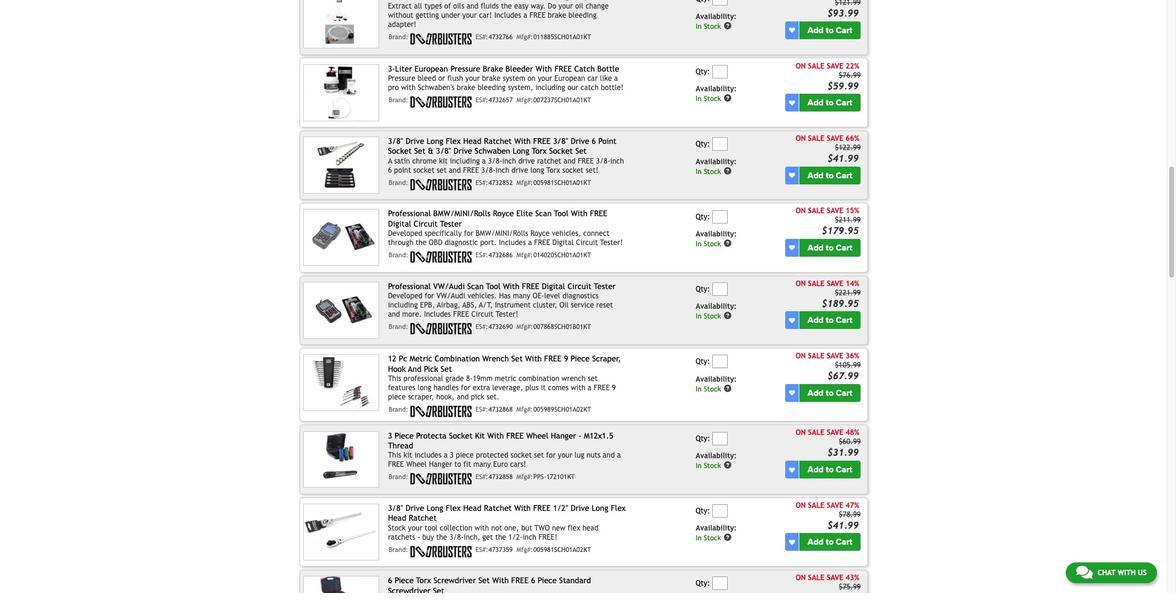 Task type: locate. For each thing, give the bounding box(es) containing it.
schwaben
[[475, 147, 510, 156]]

1 vertical spatial this
[[388, 451, 402, 460]]

$221.99
[[835, 288, 861, 297]]

4737359
[[489, 546, 513, 553]]

save for 3 piece protecta socket kit with free wheel hanger - m12x1.5 thread
[[827, 429, 844, 437]]

5 add from the top
[[808, 315, 824, 326]]

4 add to cart from the top
[[808, 243, 853, 253]]

add to cart for professional vw/audi scan tool with free digital circuit tester
[[808, 315, 853, 326]]

0 horizontal spatial kit
[[404, 451, 412, 460]]

0 vertical spatial includes
[[494, 11, 521, 19]]

0 horizontal spatial tester!
[[496, 310, 519, 319]]

007868sch01b01kt
[[534, 323, 591, 330]]

4 add from the top
[[808, 243, 824, 253]]

doorbusters - corporate logo image down buy
[[411, 546, 472, 557]]

brake inside the extract all types of oils and fluids the easy way. do your oil change without getting under your car! includes a free brake bleeding adapter!
[[548, 11, 566, 19]]

8 doorbusters - corporate logo image from the top
[[411, 546, 472, 557]]

7 doorbusters - corporate logo image from the top
[[411, 473, 472, 485]]

0 vertical spatial tester!
[[600, 238, 623, 247]]

6 down es#: 4737359 mfg#: 005981sch01a02kt
[[531, 576, 535, 585]]

this inside 12 pc metric combination wrench set with free 9 piece scraper, hook and pick set this professional grade 8-19mm metric combination wrench set features long handles for extra leverage, plus it comes with a free 9 piece scraper, hook, and pick set.
[[388, 374, 402, 383]]

question sign image for 3/8" drive long flex head ratchet with free 3/8" drive 6 point socket set & 3/8" drive schwaben long torx socket set
[[724, 166, 732, 175]]

bleeding inside the extract all types of oils and fluids the easy way. do your oil change without getting under your car! includes a free brake bleeding adapter!
[[569, 11, 597, 19]]

1 horizontal spatial many
[[513, 292, 531, 300]]

1 vertical spatial scan
[[467, 282, 484, 291]]

0 vertical spatial -
[[579, 431, 582, 440]]

and inside 3 piece protecta socket kit with free wheel hanger - m12x1.5 thread this kit includes a 3 piece protected socket set for your lug nuts and a free wheel hanger to fit many euro cars!
[[603, 451, 615, 460]]

free inside 3-liter european pressure brake bleeder with free catch bottle pressure bleed or flush your brake system on your european car like a pro with schwaben's brake bleeding system, including our catch bottle!
[[555, 64, 572, 73]]

set.
[[487, 393, 499, 401]]

new
[[552, 524, 566, 532]]

1 vertical spatial tester!
[[496, 310, 519, 319]]

3/8" drive long flex head ratchet with free 1/2" drive long flex head ratchet link
[[388, 504, 626, 523]]

3/8- down collection
[[450, 533, 464, 541]]

$41.99 down $122.99
[[828, 153, 859, 164]]

this inside 3 piece protecta socket kit with free wheel hanger - m12x1.5 thread this kit includes a 3 piece protected socket set for your lug nuts and a free wheel hanger to fit many euro cars!
[[388, 451, 402, 460]]

$41.99 inside the on sale save 47% $78.99 $41.99
[[828, 520, 859, 531]]

wheel
[[526, 431, 549, 440], [406, 460, 427, 469]]

3 availability: in stock from the top
[[696, 157, 737, 175]]

es#4732690 - 007868sch01b01kt - professional vw/audi scan tool with free digital circuit tester - developed for vw/audi vehicles. has many oe-level diagnostics including epb, airbag, abs, a/t, instrument cluster, oil service reset and more. includes free circuit tester! - doorbusters - audi volkswagen image
[[304, 282, 379, 339]]

on left 36%
[[796, 352, 806, 360]]

and
[[467, 2, 479, 10], [564, 157, 576, 165], [449, 166, 461, 174], [388, 310, 400, 319], [457, 393, 469, 401], [603, 451, 615, 460]]

on for 3/8" drive long flex head ratchet with free 3/8" drive 6 point socket set & 3/8" drive schwaben long torx socket set
[[796, 134, 806, 143]]

0 vertical spatial hanger
[[551, 431, 576, 440]]

on left the 14%
[[796, 279, 806, 288]]

car!
[[479, 11, 492, 19]]

long inside 12 pc metric combination wrench set with free 9 piece scraper, hook and pick set this professional grade 8-19mm metric combination wrench set features long handles for extra leverage, plus it comes with a free 9 piece scraper, hook, and pick set.
[[418, 384, 432, 392]]

ratchet inside 3/8" drive long flex head ratchet with free 3/8" drive 6 point socket set & 3/8" drive schwaben long torx socket set a satin chrome kit including a 3/8-inch drive ratchet and free 3/8-inch 6 point socket set and free 3/8-inch drive long torx socket set!
[[484, 137, 512, 146]]

1 vertical spatial screwdriver
[[388, 586, 431, 593]]

6 on from the top
[[796, 429, 806, 437]]

long
[[427, 137, 444, 146], [513, 147, 530, 156], [427, 504, 444, 513], [592, 504, 609, 513]]

piece down features
[[388, 393, 406, 401]]

developed inside professional bmw/mini/rolls royce elite scan tool with free digital circuit tester developed specifically for bmw/mini/rolls royce vehicles, connect through the obd diagnostic port. includes a free digital circuit tester!
[[388, 229, 423, 238]]

1 vertical spatial tester
[[594, 282, 616, 291]]

circuit
[[414, 219, 438, 228], [576, 238, 598, 247], [568, 282, 592, 291], [472, 310, 494, 319]]

on for 3-liter european pressure brake bleeder with free catch bottle
[[796, 62, 806, 70]]

without
[[388, 11, 414, 19]]

1 professional from the top
[[388, 209, 431, 218]]

tester! inside professional vw/audi scan tool with free digital circuit tester developed for vw/audi vehicles. has many oe-level diagnostics including epb, airbag, abs, a/t, instrument cluster, oil service reset and more. includes free circuit tester!
[[496, 310, 519, 319]]

wheel down includes
[[406, 460, 427, 469]]

add to cart down $59.99
[[808, 98, 853, 108]]

3 piece protecta socket kit with free wheel hanger - m12x1.5 thread this kit includes a 3 piece protected socket set for your lug nuts and a free wheel hanger to fit many euro cars!
[[388, 431, 621, 469]]

including inside 3/8" drive long flex head ratchet with free 3/8" drive 6 point socket set & 3/8" drive schwaben long torx socket set a satin chrome kit including a 3/8-inch drive ratchet and free 3/8-inch 6 point socket set and free 3/8-inch drive long torx socket set!
[[450, 157, 480, 165]]

drive left schwaben
[[454, 147, 472, 156]]

long down professional
[[418, 384, 432, 392]]

1 horizontal spatial wheel
[[526, 431, 549, 440]]

tester up reset
[[594, 282, 616, 291]]

4 brand: from the top
[[389, 251, 408, 259]]

socket
[[413, 166, 435, 174], [563, 166, 584, 174], [511, 451, 532, 460]]

drive right 1/2"
[[571, 504, 590, 513]]

3 cart from the top
[[836, 170, 853, 181]]

2 brand: from the top
[[389, 96, 408, 104]]

scan right 'elite'
[[535, 209, 552, 218]]

for inside 3 piece protecta socket kit with free wheel hanger - m12x1.5 thread this kit includes a 3 piece protected socket set for your lug nuts and a free wheel hanger to fit many euro cars!
[[546, 451, 556, 460]]

8 cart from the top
[[836, 537, 853, 547]]

3 add to cart button from the top
[[800, 166, 861, 184]]

sale for 3-liter european pressure brake bleeder with free catch bottle
[[808, 62, 825, 70]]

add for professional bmw/mini/rolls royce elite scan tool with free digital circuit tester
[[808, 243, 824, 253]]

2 vertical spatial includes
[[424, 310, 451, 319]]

your right on
[[538, 74, 552, 83]]

add to cart button down '$93.99'
[[800, 21, 861, 39]]

wrench
[[482, 354, 509, 364]]

hook
[[388, 364, 406, 374]]

4 sale from the top
[[808, 279, 825, 288]]

doorbusters - corporate logo image for has
[[411, 323, 472, 335]]

on for 3 piece protecta socket kit with free wheel hanger - m12x1.5 thread
[[796, 429, 806, 437]]

set up chrome
[[414, 147, 426, 156]]

bmw/mini/rolls down professional bmw/mini/rolls royce elite scan tool with free digital circuit tester 'link'
[[476, 229, 528, 238]]

0 vertical spatial 9
[[564, 354, 568, 364]]

None text field
[[712, 0, 728, 6], [712, 210, 728, 223], [712, 355, 728, 369], [712, 432, 728, 445], [712, 504, 728, 518], [712, 0, 728, 6], [712, 210, 728, 223], [712, 355, 728, 369], [712, 432, 728, 445], [712, 504, 728, 518]]

save inside 'on sale save 66% $122.99 $41.99'
[[827, 134, 844, 143]]

0 horizontal spatial long
[[418, 384, 432, 392]]

head
[[463, 137, 482, 146], [463, 504, 482, 513], [388, 514, 406, 523]]

3/8" right &
[[436, 147, 451, 156]]

1 vertical spatial with
[[492, 576, 509, 585]]

0 horizontal spatial including
[[388, 301, 418, 310]]

add to cart button for 12 pc metric combination wrench set with free 9 piece scraper, hook and pick set
[[800, 384, 861, 402]]

2 qty: from the top
[[696, 140, 710, 148]]

in for $105.99
[[696, 384, 702, 393]]

0 vertical spatial 3
[[388, 431, 392, 440]]

0 vertical spatial tester
[[440, 219, 462, 228]]

add to cart button for 3-liter european pressure brake bleeder with free catch bottle
[[800, 94, 861, 112]]

with
[[536, 64, 552, 73], [401, 83, 416, 92], [514, 137, 531, 146], [571, 209, 588, 218], [503, 282, 520, 291], [525, 354, 542, 364], [571, 384, 586, 392], [487, 431, 504, 440], [475, 524, 489, 532], [1118, 569, 1136, 577]]

6 piece torx screwdriver set with free 6 piece standard screwdriver set
[[388, 576, 591, 593]]

0 vertical spatial brake
[[548, 11, 566, 19]]

save for 3/8" drive long flex head ratchet with free 1/2" drive long flex head ratchet
[[827, 501, 844, 510]]

free up our
[[555, 64, 572, 73]]

5 es#: from the top
[[476, 323, 488, 330]]

kit inside 3 piece protecta socket kit with free wheel hanger - m12x1.5 thread this kit includes a 3 piece protected socket set for your lug nuts and a free wheel hanger to fit many euro cars!
[[404, 451, 412, 460]]

15%
[[846, 207, 860, 215]]

tool inside professional bmw/mini/rolls royce elite scan tool with free digital circuit tester developed specifically for bmw/mini/rolls royce vehicles, connect through the obd diagnostic port. includes a free digital circuit tester!
[[554, 209, 569, 218]]

7 in from the top
[[696, 461, 702, 470]]

9 up wrench at the bottom
[[564, 354, 568, 364]]

8 sale from the top
[[808, 574, 825, 582]]

with down 4737359
[[492, 576, 509, 585]]

to for professional bmw/mini/rolls royce elite scan tool with free digital circuit tester
[[826, 243, 834, 253]]

including inside 3-liter european pressure brake bleeder with free catch bottle pressure bleed or flush your brake system on your european car like a pro with schwaben's brake bleeding system, including our catch bottle!
[[536, 83, 566, 92]]

1 horizontal spatial european
[[555, 74, 585, 83]]

sale inside on sale save 43% $75.99
[[808, 574, 825, 582]]

save inside on sale save 36% $105.99 $67.99
[[827, 352, 844, 360]]

6 availability: in stock from the top
[[696, 375, 737, 393]]

brake down flush
[[457, 83, 476, 92]]

save inside on sale save 48% $60.99 $31.99
[[827, 429, 844, 437]]

0 vertical spatial scan
[[535, 209, 552, 218]]

with inside 3 piece protecta socket kit with free wheel hanger - m12x1.5 thread this kit includes a 3 piece protected socket set for your lug nuts and a free wheel hanger to fit many euro cars!
[[487, 431, 504, 440]]

9
[[564, 354, 568, 364], [612, 384, 616, 392]]

to for 12 pc metric combination wrench set with free 9 piece scraper, hook and pick set
[[826, 388, 834, 398]]

save inside on sale save 14% $221.99 $189.95
[[827, 279, 844, 288]]

5 question sign image from the top
[[724, 533, 732, 542]]

5 add to wish list image from the top
[[789, 539, 795, 545]]

8 availability: from the top
[[696, 524, 737, 533]]

1 vertical spatial tool
[[486, 282, 501, 291]]

socket down chrome
[[413, 166, 435, 174]]

1 horizontal spatial socket
[[511, 451, 532, 460]]

brand: down ratchets
[[389, 546, 408, 553]]

level
[[544, 292, 560, 300]]

es#: for includes
[[476, 473, 488, 481]]

digital inside professional vw/audi scan tool with free digital circuit tester developed for vw/audi vehicles. has many oe-level diagnostics including epb, airbag, abs, a/t, instrument cluster, oil service reset and more. includes free circuit tester!
[[542, 282, 565, 291]]

all
[[414, 2, 422, 10]]

0 vertical spatial $41.99
[[828, 153, 859, 164]]

add down on sale save 48% $60.99 $31.99 at the bottom of page
[[808, 465, 824, 475]]

add to wish list image for $59.99
[[789, 100, 795, 106]]

4 doorbusters - corporate logo image from the top
[[411, 251, 472, 263]]

0 horizontal spatial bleeding
[[478, 83, 506, 92]]

2 save from the top
[[827, 134, 844, 143]]

on inside on sale save 14% $221.99 $189.95
[[796, 279, 806, 288]]

and inside 12 pc metric combination wrench set with free 9 piece scraper, hook and pick set this professional grade 8-19mm metric combination wrench set features long handles for extra leverage, plus it comes with a free 9 piece scraper, hook, and pick set.
[[457, 393, 469, 401]]

add to cart for 3-liter european pressure brake bleeder with free catch bottle
[[808, 98, 853, 108]]

3/8- inside 3/8" drive long flex head ratchet with free 1/2" drive long flex head ratchet stock your tool collection with not one, but two new flex head ratchets - buy the 3/8-inch, get the 1/2-inch free!
[[450, 533, 464, 541]]

with up but on the bottom
[[514, 504, 531, 513]]

6 brand: from the top
[[389, 406, 408, 413]]

1 horizontal spatial piece
[[456, 451, 474, 460]]

save inside on sale save 15% $211.99 $179.95
[[827, 207, 844, 215]]

including down schwaben
[[450, 157, 480, 165]]

inch up 4732852
[[496, 166, 509, 174]]

qty: for 12 pc metric combination wrench set with free 9 piece scraper, hook and pick set
[[696, 357, 710, 366]]

mfg#: right 4732686
[[517, 251, 533, 259]]

4732852
[[489, 179, 513, 186]]

1 vertical spatial add to wish list image
[[789, 245, 795, 251]]

5 in from the top
[[696, 312, 702, 320]]

professional
[[404, 374, 443, 383]]

piece inside 3 piece protecta socket kit with free wheel hanger - m12x1.5 thread this kit includes a 3 piece protected socket set for your lug nuts and a free wheel hanger to fit many euro cars!
[[456, 451, 474, 460]]

6 cart from the top
[[836, 388, 853, 398]]

0 vertical spatial vw/audi
[[433, 282, 465, 291]]

tester! inside professional bmw/mini/rolls royce elite scan tool with free digital circuit tester developed specifically for bmw/mini/rolls royce vehicles, connect through the obd diagnostic port. includes a free digital circuit tester!
[[600, 238, 623, 247]]

1 horizontal spatial tester
[[594, 282, 616, 291]]

mfg#: down the '1/2-'
[[517, 546, 533, 553]]

1 vertical spatial kit
[[404, 451, 412, 460]]

professional bmw/mini/rolls royce elite scan tool with free digital circuit tester link
[[388, 209, 608, 228]]

0 horizontal spatial 3
[[388, 431, 392, 440]]

professional for $189.95
[[388, 282, 431, 291]]

standard
[[559, 576, 591, 585]]

1 save from the top
[[827, 62, 844, 70]]

6 mfg#: from the top
[[517, 406, 533, 413]]

comes
[[548, 384, 569, 392]]

add to cart button down $59.99
[[800, 94, 861, 112]]

8 save from the top
[[827, 574, 844, 582]]

7 brand: from the top
[[389, 473, 408, 481]]

3 availability: from the top
[[696, 157, 737, 166]]

add to wish list image
[[789, 27, 795, 33], [789, 100, 795, 106], [789, 317, 795, 323], [789, 467, 795, 473], [789, 539, 795, 545]]

on left 47%
[[796, 501, 806, 510]]

mfg#: down the system,
[[517, 96, 533, 104]]

flex
[[568, 524, 581, 532]]

3 save from the top
[[827, 207, 844, 215]]

3 doorbusters - corporate logo image from the top
[[411, 179, 472, 190]]

1 horizontal spatial 9
[[612, 384, 616, 392]]

save up $221.99
[[827, 279, 844, 288]]

es#4732766 - 011885sch01a01kt - 6.5 liter fluid extractor with free brake bleeding adapter - extract all types of oils and fluids the easy way. do your oil change without getting under your car! includes a free brake bleeding adapter! - doorbusters - audi bmw volkswagen mercedes benz mini porsche image
[[304, 0, 379, 49]]

add to wish list image for $67.99
[[789, 390, 795, 396]]

piece up wrench at the bottom
[[571, 354, 590, 364]]

2 vertical spatial torx
[[416, 576, 431, 585]]

6 add to cart button from the top
[[800, 384, 861, 402]]

free inside 3/8" drive long flex head ratchet with free 1/2" drive long flex head ratchet stock your tool collection with not one, but two new flex head ratchets - buy the 3/8-inch, get the 1/2-inch free!
[[533, 504, 551, 513]]

cart down $59.99
[[836, 98, 853, 108]]

- inside 3 piece protecta socket kit with free wheel hanger - m12x1.5 thread this kit includes a 3 piece protected socket set for your lug nuts and a free wheel hanger to fit many euro cars!
[[579, 431, 582, 440]]

0 vertical spatial ratchet
[[484, 137, 512, 146]]

stock for $105.99
[[704, 384, 721, 393]]

digital up the level
[[542, 282, 565, 291]]

1 vertical spatial long
[[418, 384, 432, 392]]

0 vertical spatial wheel
[[526, 431, 549, 440]]

es#: down "get"
[[476, 546, 488, 553]]

es#: 4732766 mfg#: 011885sch01a01kt
[[476, 33, 591, 40]]

cart for 3/8" drive long flex head ratchet with free 1/2" drive long flex head ratchet
[[836, 537, 853, 547]]

sale inside the on sale save 47% $78.99 $41.99
[[808, 501, 825, 510]]

0 horizontal spatial royce
[[493, 209, 514, 218]]

a inside the extract all types of oils and fluids the easy way. do your oil change without getting under your car! includes a free brake bleeding adapter!
[[524, 11, 528, 19]]

question sign image
[[724, 94, 732, 102], [724, 166, 732, 175], [724, 312, 732, 320], [724, 384, 732, 393], [724, 533, 732, 542]]

doorbusters - corporate logo image
[[411, 33, 472, 44], [411, 96, 472, 108], [411, 179, 472, 190], [411, 251, 472, 263], [411, 323, 472, 335], [411, 406, 472, 417], [411, 473, 472, 485], [411, 546, 472, 557]]

0 vertical spatial set
[[437, 166, 447, 174]]

tool inside professional vw/audi scan tool with free digital circuit tester developed for vw/audi vehicles. has many oe-level diagnostics including epb, airbag, abs, a/t, instrument cluster, oil service reset and more. includes free circuit tester!
[[486, 282, 501, 291]]

for up the 'diagnostic'
[[464, 229, 474, 238]]

8 on from the top
[[796, 574, 806, 582]]

1 vertical spatial professional
[[388, 282, 431, 291]]

cart for 3-liter european pressure brake bleeder with free catch bottle
[[836, 98, 853, 108]]

in for $93.99
[[696, 22, 702, 30]]

ratchet up schwaben
[[484, 137, 512, 146]]

3 in from the top
[[696, 167, 702, 175]]

4 es#: from the top
[[476, 251, 488, 259]]

0 vertical spatial european
[[415, 64, 448, 73]]

save inside the on sale save 47% $78.99 $41.99
[[827, 501, 844, 510]]

digital up through
[[388, 219, 411, 228]]

on sale save 15% $211.99 $179.95
[[796, 207, 861, 236]]

add to cart
[[808, 25, 853, 35], [808, 98, 853, 108], [808, 170, 853, 181], [808, 243, 853, 253], [808, 315, 853, 326], [808, 388, 853, 398], [808, 465, 853, 475], [808, 537, 853, 547]]

on left 15%
[[796, 207, 806, 215]]

1 vertical spatial european
[[555, 74, 585, 83]]

es#4736939 - sd-t6pcs01kt - 6 piece torx screwdriver set with free 6 piece standard screwdriver set - buy a torx screwdriver set and get a free standard screwdriver set to fill your toolbox with slotted, phillips, and and torx screwdrivers! - doorbusters - audi bmw volkswagen mercedes benz mini porsche image
[[304, 576, 379, 593]]

es#: down port.
[[476, 251, 488, 259]]

2 es#: from the top
[[476, 96, 488, 104]]

8 add to cart button from the top
[[800, 533, 861, 551]]

$75.99
[[839, 583, 861, 591]]

set
[[414, 147, 426, 156], [575, 147, 587, 156], [512, 354, 523, 364], [441, 364, 452, 374], [479, 576, 490, 585], [433, 586, 445, 593]]

brand: for 3-liter european pressure brake bleeder with free catch bottle
[[389, 96, 408, 104]]

1 vertical spatial 3
[[450, 451, 454, 460]]

sale left 43%
[[808, 574, 825, 582]]

free!
[[539, 533, 558, 541]]

add down on sale save 15% $211.99 $179.95
[[808, 243, 824, 253]]

$41.99 for 3/8" drive long flex head ratchet with free 1/2" drive long flex head ratchet
[[828, 520, 859, 531]]

save for 12 pc metric combination wrench set with free 9 piece scraper, hook and pick set
[[827, 352, 844, 360]]

scan inside professional vw/audi scan tool with free digital circuit tester developed for vw/audi vehicles. has many oe-level diagnostics including epb, airbag, abs, a/t, instrument cluster, oil service reset and more. includes free circuit tester!
[[467, 282, 484, 291]]

on inside on sale save 15% $211.99 $179.95
[[796, 207, 806, 215]]

on left 43%
[[796, 574, 806, 582]]

on sale save 48% $60.99 $31.99
[[796, 429, 861, 458]]

7 add to cart from the top
[[808, 465, 853, 475]]

drive left point
[[571, 137, 590, 146]]

us
[[1138, 569, 1147, 577]]

qty: for 3/8" drive long flex head ratchet with free 1/2" drive long flex head ratchet
[[696, 507, 710, 515]]

mfg#: for schwaben
[[517, 179, 533, 186]]

es#4732868 - 005989sch01a02kt - 12 pc metric combination wrench set with free 9 piece scraper, hook and pick set - this professional grade 8-19mm metric combination wrench set features long handles for extra leverage, plus it comes with a free 9 piece scraper, hook, and pick set. - doorbusters - audi bmw volkswagen mercedes benz mini porsche image
[[304, 354, 379, 411]]

3 qty: from the top
[[696, 212, 710, 221]]

es#: 4732686 mfg#: 014020sch01a01kt
[[476, 251, 591, 259]]

in for $78.99
[[696, 534, 702, 542]]

2 in from the top
[[696, 94, 702, 103]]

long up head
[[592, 504, 609, 513]]

0 vertical spatial many
[[513, 292, 531, 300]]

$41.99 inside 'on sale save 66% $122.99 $41.99'
[[828, 153, 859, 164]]

8-
[[466, 374, 473, 383]]

a inside 3/8" drive long flex head ratchet with free 3/8" drive 6 point socket set & 3/8" drive schwaben long torx socket set a satin chrome kit including a 3/8-inch drive ratchet and free 3/8-inch 6 point socket set and free 3/8-inch drive long torx socket set!
[[482, 157, 486, 165]]

add to cart button for professional vw/audi scan tool with free digital circuit tester
[[800, 312, 861, 329]]

0 horizontal spatial pressure
[[388, 74, 416, 83]]

head inside 3/8" drive long flex head ratchet with free 3/8" drive 6 point socket set & 3/8" drive schwaben long torx socket set a satin chrome kit including a 3/8-inch drive ratchet and free 3/8-inch 6 point socket set and free 3/8-inch drive long torx socket set!
[[463, 137, 482, 146]]

2 vertical spatial including
[[388, 301, 418, 310]]

8 brand: from the top
[[389, 546, 408, 553]]

1 vertical spatial $41.99
[[828, 520, 859, 531]]

-
[[579, 431, 582, 440], [418, 533, 420, 541]]

cart for 3/8" drive long flex head ratchet with free 3/8" drive 6 point socket set & 3/8" drive schwaben long torx socket set
[[836, 170, 853, 181]]

3/8" drive long flex head ratchet with free 3/8" drive 6 point socket set & 3/8" drive schwaben long torx socket set a satin chrome kit including a 3/8-inch drive ratchet and free 3/8-inch 6 point socket set and free 3/8-inch drive long torx socket set!
[[388, 137, 624, 174]]

0 horizontal spatial tool
[[486, 282, 501, 291]]

es#: left 4732858
[[476, 473, 488, 481]]

includes
[[494, 11, 521, 19], [499, 238, 526, 247], [424, 310, 451, 319]]

with inside 3/8" drive long flex head ratchet with free 3/8" drive 6 point socket set & 3/8" drive schwaben long torx socket set a satin chrome kit including a 3/8-inch drive ratchet and free 3/8-inch 6 point socket set and free 3/8-inch drive long torx socket set!
[[514, 137, 531, 146]]

add to cart for 3 piece protecta socket kit with free wheel hanger - m12x1.5 thread
[[808, 465, 853, 475]]

es#: 4732858 mfg#: pps-172101kt
[[476, 473, 575, 481]]

set
[[437, 166, 447, 174], [588, 374, 598, 383], [534, 451, 544, 460]]

1 horizontal spatial tester!
[[600, 238, 623, 247]]

6 left point
[[592, 137, 596, 146]]

6 in from the top
[[696, 384, 702, 393]]

bleeding up 4732657
[[478, 83, 506, 92]]

mfg#: for collection
[[517, 546, 533, 553]]

sale up '$189.95'
[[808, 279, 825, 288]]

6 piece torx screwdriver set with free 6 piece standard screwdriver set link
[[388, 576, 591, 593]]

3/8" up ratchet
[[553, 137, 568, 146]]

head
[[583, 524, 599, 532]]

- inside 3/8" drive long flex head ratchet with free 1/2" drive long flex head ratchet stock your tool collection with not one, but two new flex head ratchets - buy the 3/8-inch, get the 1/2-inch free!
[[418, 533, 420, 541]]

includes
[[415, 451, 442, 460]]

1 horizontal spatial including
[[450, 157, 480, 165]]

5 brand: from the top
[[389, 323, 408, 330]]

1 qty: from the top
[[696, 67, 710, 76]]

add to cart button for 3 piece protecta socket kit with free wheel hanger - m12x1.5 thread
[[800, 461, 861, 479]]

1 vertical spatial pressure
[[388, 74, 416, 83]]

3 on from the top
[[796, 207, 806, 215]]

6 qty: from the top
[[696, 434, 710, 443]]

3 question sign image from the top
[[724, 461, 732, 469]]

0 vertical spatial long
[[531, 166, 544, 174]]

under
[[441, 11, 460, 19]]

socket left kit
[[449, 431, 473, 440]]

on for 12 pc metric combination wrench set with free 9 piece scraper, hook and pick set
[[796, 352, 806, 360]]

availability: in stock for $76.99
[[696, 85, 737, 103]]

3 add to cart from the top
[[808, 170, 853, 181]]

qty: for professional vw/audi scan tool with free digital circuit tester
[[696, 285, 710, 294]]

qty: for 3 piece protecta socket kit with free wheel hanger - m12x1.5 thread
[[696, 434, 710, 443]]

sale inside on sale save 15% $211.99 $179.95
[[808, 207, 825, 215]]

1/2"
[[553, 504, 568, 513]]

0 horizontal spatial piece
[[388, 393, 406, 401]]

1 cart from the top
[[836, 25, 853, 35]]

to for professional vw/audi scan tool with free digital circuit tester
[[826, 315, 834, 326]]

$41.99
[[828, 153, 859, 164], [828, 520, 859, 531]]

professional inside professional bmw/mini/rolls royce elite scan tool with free digital circuit tester developed specifically for bmw/mini/rolls royce vehicles, connect through the obd diagnostic port. includes a free digital circuit tester!
[[388, 209, 431, 218]]

1 horizontal spatial hanger
[[551, 431, 576, 440]]

es#: 4732657 mfg#: 007237sch01a01kt
[[476, 96, 591, 104]]

to for 3/8" drive long flex head ratchet with free 3/8" drive 6 point socket set & 3/8" drive schwaben long torx socket set
[[826, 170, 834, 181]]

tester! down connect
[[600, 238, 623, 247]]

add to wish list image for $179.95
[[789, 245, 795, 251]]

professional up epb,
[[388, 282, 431, 291]]

sale inside on sale save 36% $105.99 $67.99
[[808, 352, 825, 360]]

tester!
[[600, 238, 623, 247], [496, 310, 519, 319]]

mfg#: for grade
[[517, 406, 533, 413]]

1 availability: from the top
[[696, 12, 737, 21]]

a up bottle!
[[614, 74, 618, 83]]

2 professional from the top
[[388, 282, 431, 291]]

for inside professional bmw/mini/rolls royce elite scan tool with free digital circuit tester developed specifically for bmw/mini/rolls royce vehicles, connect through the obd diagnostic port. includes a free digital circuit tester!
[[464, 229, 474, 238]]

inch down but on the bottom
[[523, 533, 537, 541]]

8 add from the top
[[808, 537, 824, 547]]

to inside 3 piece protecta socket kit with free wheel hanger - m12x1.5 thread this kit includes a 3 piece protected socket set for your lug nuts and a free wheel hanger to fit many euro cars!
[[455, 460, 461, 469]]

0 vertical spatial pressure
[[451, 64, 481, 73]]

1 horizontal spatial kit
[[439, 157, 448, 165]]

digital down vehicles,
[[553, 238, 574, 247]]

the left easy
[[501, 2, 512, 10]]

1 horizontal spatial long
[[531, 166, 544, 174]]

2 question sign image from the top
[[724, 239, 732, 248]]

2 add to wish list image from the top
[[789, 100, 795, 106]]

4 qty: from the top
[[696, 285, 710, 294]]

professional inside professional vw/audi scan tool with free digital circuit tester developed for vw/audi vehicles. has many oe-level diagnostics including epb, airbag, abs, a/t, instrument cluster, oil service reset and more. includes free circuit tester!
[[388, 282, 431, 291]]

save inside on sale save 43% $75.99
[[827, 574, 844, 582]]

1 horizontal spatial screwdriver
[[434, 576, 476, 585]]

3/8" up a at the left of the page
[[388, 137, 403, 146]]

on inside on sale save 22% $76.99 $59.99
[[796, 62, 806, 70]]

es#: down pick
[[476, 406, 488, 413]]

sale for professional bmw/mini/rolls royce elite scan tool with free digital circuit tester
[[808, 207, 825, 215]]

1 sale from the top
[[808, 62, 825, 70]]

like
[[600, 74, 612, 83]]

add to cart down the on sale save 47% $78.99 $41.99
[[808, 537, 853, 547]]

stock
[[704, 22, 721, 30], [704, 94, 721, 103], [704, 167, 721, 175], [704, 239, 721, 248], [704, 312, 721, 320], [704, 384, 721, 393], [704, 461, 721, 470], [388, 524, 406, 532], [704, 534, 721, 542]]

6 es#: from the top
[[476, 406, 488, 413]]

0 vertical spatial professional
[[388, 209, 431, 218]]

8 in from the top
[[696, 534, 702, 542]]

chat with us
[[1098, 569, 1147, 577]]

a/t,
[[479, 301, 493, 310]]

$179.95
[[822, 225, 859, 236]]

es#: left 4732690
[[476, 323, 488, 330]]

torx inside 6 piece torx screwdriver set with free 6 piece standard screwdriver set
[[416, 576, 431, 585]]

5 on from the top
[[796, 352, 806, 360]]

extract all types of oils and fluids the easy way. do your oil change without getting under your car! includes a free brake bleeding adapter!
[[388, 2, 609, 29]]

2 horizontal spatial set
[[588, 374, 598, 383]]

on
[[796, 62, 806, 70], [796, 134, 806, 143], [796, 207, 806, 215], [796, 279, 806, 288], [796, 352, 806, 360], [796, 429, 806, 437], [796, 501, 806, 510], [796, 574, 806, 582]]

a down easy
[[524, 11, 528, 19]]

on sale save 22% $76.99 $59.99
[[796, 62, 861, 91]]

6 doorbusters - corporate logo image from the top
[[411, 406, 472, 417]]

2 on from the top
[[796, 134, 806, 143]]

availability: in stock for $60.99
[[696, 452, 737, 470]]

8 add to cart from the top
[[808, 537, 853, 547]]

availability: in stock for $78.99
[[696, 524, 737, 542]]

the
[[501, 2, 512, 10], [416, 238, 427, 247], [436, 533, 447, 541], [495, 533, 506, 541]]

1 vertical spatial question sign image
[[724, 239, 732, 248]]

7 on from the top
[[796, 501, 806, 510]]

mfg#: right 4732690
[[517, 323, 533, 330]]

1 horizontal spatial bleeding
[[569, 11, 597, 19]]

add for 3 piece protecta socket kit with free wheel hanger - m12x1.5 thread
[[808, 465, 824, 475]]

brand: down point
[[389, 179, 408, 186]]

0 horizontal spatial -
[[418, 533, 420, 541]]

question sign image for $60.99
[[724, 461, 732, 469]]

brake
[[548, 11, 566, 19], [482, 74, 501, 83], [457, 83, 476, 92]]

a down schwaben
[[482, 157, 486, 165]]

6 save from the top
[[827, 429, 844, 437]]

$60.99
[[839, 438, 861, 446]]

1/2-
[[509, 533, 523, 541]]

4732766
[[489, 33, 513, 40]]

the inside the extract all types of oils and fluids the easy way. do your oil change without getting under your car! includes a free brake bleeding adapter!
[[501, 2, 512, 10]]

mfg#: for connect
[[517, 251, 533, 259]]

socket up satin
[[388, 147, 412, 156]]

availability: in stock
[[696, 12, 737, 30], [696, 85, 737, 103], [696, 157, 737, 175], [696, 230, 737, 248], [696, 302, 737, 320], [696, 375, 737, 393], [696, 452, 737, 470], [696, 524, 737, 542]]

developed
[[388, 229, 423, 238], [388, 292, 423, 300]]

developed inside professional vw/audi scan tool with free digital circuit tester developed for vw/audi vehicles. has many oe-level diagnostics including epb, airbag, abs, a/t, instrument cluster, oil service reset and more. includes free circuit tester!
[[388, 292, 423, 300]]

add
[[808, 25, 824, 35], [808, 98, 824, 108], [808, 170, 824, 181], [808, 243, 824, 253], [808, 315, 824, 326], [808, 388, 824, 398], [808, 465, 824, 475], [808, 537, 824, 547]]

2 vertical spatial question sign image
[[724, 461, 732, 469]]

1 vertical spatial torx
[[547, 166, 560, 174]]

0 vertical spatial this
[[388, 374, 402, 383]]

2 horizontal spatial socket
[[563, 166, 584, 174]]

and right ratchet
[[564, 157, 576, 165]]

0 vertical spatial with
[[514, 504, 531, 513]]

1 horizontal spatial scan
[[535, 209, 552, 218]]

2 availability: from the top
[[696, 85, 737, 93]]

5 doorbusters - corporate logo image from the top
[[411, 323, 472, 335]]

7 cart from the top
[[836, 465, 853, 475]]

1 horizontal spatial 3
[[450, 451, 454, 460]]

0 vertical spatial piece
[[388, 393, 406, 401]]

1 horizontal spatial -
[[579, 431, 582, 440]]

1 horizontal spatial set
[[534, 451, 544, 460]]

4 on from the top
[[796, 279, 806, 288]]

2 developed from the top
[[388, 292, 423, 300]]

2 add to cart button from the top
[[800, 94, 861, 112]]

2 vertical spatial digital
[[542, 282, 565, 291]]

elite
[[517, 209, 533, 218]]

005981sch01a01kt
[[534, 179, 591, 186]]

to for 3-liter european pressure brake bleeder with free catch bottle
[[826, 98, 834, 108]]

including inside professional vw/audi scan tool with free digital circuit tester developed for vw/audi vehicles. has many oe-level diagnostics including epb, airbag, abs, a/t, instrument cluster, oil service reset and more. includes free circuit tester!
[[388, 301, 418, 310]]

1 vertical spatial hanger
[[429, 460, 452, 469]]

in for $221.99
[[696, 312, 702, 320]]

7 availability: in stock from the top
[[696, 452, 737, 470]]

sale left 36%
[[808, 352, 825, 360]]

0 horizontal spatial screwdriver
[[388, 586, 431, 593]]

collection
[[440, 524, 473, 532]]

0 horizontal spatial many
[[474, 460, 491, 469]]

sale inside on sale save 48% $60.99 $31.99
[[808, 429, 825, 437]]

sale inside on sale save 22% $76.99 $59.99
[[808, 62, 825, 70]]

3 add to wish list image from the top
[[789, 317, 795, 323]]

3 up thread on the left bottom of page
[[388, 431, 392, 440]]

5 qty: from the top
[[696, 357, 710, 366]]

ratchet up tool
[[409, 514, 437, 523]]

torx down buy
[[416, 576, 431, 585]]

1 add to wish list image from the top
[[789, 27, 795, 33]]

add down 'on sale save 66% $122.99 $41.99'
[[808, 170, 824, 181]]

6 sale from the top
[[808, 429, 825, 437]]

save for 3/8" drive long flex head ratchet with free 3/8" drive 6 point socket set & 3/8" drive schwaben long torx socket set
[[827, 134, 844, 143]]

7 add to cart button from the top
[[800, 461, 861, 479]]

2 question sign image from the top
[[724, 166, 732, 175]]

sale inside 'on sale save 66% $122.99 $41.99'
[[808, 134, 825, 143]]

add to cart for 12 pc metric combination wrench set with free 9 piece scraper, hook and pick set
[[808, 388, 853, 398]]

on inside 'on sale save 66% $122.99 $41.99'
[[796, 134, 806, 143]]

4 availability: from the top
[[696, 230, 737, 238]]

do
[[548, 2, 556, 10]]

on for professional vw/audi scan tool with free digital circuit tester
[[796, 279, 806, 288]]

1 vertical spatial wheel
[[406, 460, 427, 469]]

3 sale from the top
[[808, 207, 825, 215]]

4 cart from the top
[[836, 243, 853, 253]]

sale for 3/8" drive long flex head ratchet with free 1/2" drive long flex head ratchet
[[808, 501, 825, 510]]

or
[[438, 74, 445, 83]]

on inside on sale save 36% $105.99 $67.99
[[796, 352, 806, 360]]

flex inside 3/8" drive long flex head ratchet with free 3/8" drive 6 point socket set & 3/8" drive schwaben long torx socket set a satin chrome kit including a 3/8-inch drive ratchet and free 3/8-inch 6 point socket set and free 3/8-inch drive long torx socket set!
[[446, 137, 461, 146]]

es#: for stock
[[476, 546, 488, 553]]

1 $41.99 from the top
[[828, 153, 859, 164]]

1 mfg#: from the top
[[517, 33, 533, 40]]

on inside on sale save 48% $60.99 $31.99
[[796, 429, 806, 437]]

None text field
[[712, 65, 728, 78], [712, 137, 728, 151], [712, 282, 728, 296], [712, 577, 728, 590], [712, 65, 728, 78], [712, 137, 728, 151], [712, 282, 728, 296], [712, 577, 728, 590]]

stock for $76.99
[[704, 94, 721, 103]]

doorbusters - corporate logo image down obd
[[411, 251, 472, 263]]

save inside on sale save 22% $76.99 $59.99
[[827, 62, 844, 70]]

it
[[541, 384, 546, 392]]

6 availability: from the top
[[696, 375, 737, 383]]

5 mfg#: from the top
[[517, 323, 533, 330]]

es#: for your
[[476, 96, 488, 104]]

ratchet up not
[[484, 504, 512, 513]]

7 sale from the top
[[808, 501, 825, 510]]

add to cart button down '$179.95'
[[800, 239, 861, 257]]

4 mfg#: from the top
[[517, 251, 533, 259]]

add to cart button for professional bmw/mini/rolls royce elite scan tool with free digital circuit tester
[[800, 239, 861, 257]]

grade
[[446, 374, 464, 383]]

question sign image
[[724, 21, 732, 30], [724, 239, 732, 248], [724, 461, 732, 469]]

circuit up specifically
[[414, 219, 438, 228]]

wrench
[[562, 374, 586, 383]]

0 horizontal spatial european
[[415, 64, 448, 73]]

- left buy
[[418, 533, 420, 541]]

8 es#: from the top
[[476, 546, 488, 553]]

1 vertical spatial developed
[[388, 292, 423, 300]]

and left pick
[[457, 393, 469, 401]]

2 sale from the top
[[808, 134, 825, 143]]

3 es#: from the top
[[476, 179, 488, 186]]

many
[[513, 292, 531, 300], [474, 460, 491, 469]]

add to wish list image
[[789, 172, 795, 178], [789, 245, 795, 251], [789, 390, 795, 396]]

bleeding inside 3-liter european pressure brake bleeder with free catch bottle pressure bleed or flush your brake system on your european car like a pro with schwaben's brake bleeding system, including our catch bottle!
[[478, 83, 506, 92]]

bmw/mini/rolls
[[433, 209, 491, 218], [476, 229, 528, 238]]

socket up ratchet
[[549, 147, 573, 156]]

your left lug
[[558, 451, 573, 460]]

on inside the on sale save 47% $78.99 $41.99
[[796, 501, 806, 510]]

inch down 3/8" drive long flex head ratchet with free 3/8" drive 6 point socket set & 3/8" drive schwaben long torx socket set link
[[503, 157, 516, 165]]

save up $60.99 at bottom right
[[827, 429, 844, 437]]

005981sch01a02kt
[[534, 546, 591, 553]]

1 question sign image from the top
[[724, 94, 732, 102]]

8 availability: in stock from the top
[[696, 524, 737, 542]]

1 horizontal spatial tool
[[554, 209, 569, 218]]

save for professional bmw/mini/rolls royce elite scan tool with free digital circuit tester
[[827, 207, 844, 215]]

0 vertical spatial digital
[[388, 219, 411, 228]]

0 horizontal spatial set
[[437, 166, 447, 174]]

1 vertical spatial brake
[[482, 74, 501, 83]]

1 question sign image from the top
[[724, 21, 732, 30]]

$76.99
[[839, 71, 861, 79]]

172101kt
[[547, 473, 575, 481]]

to down $67.99
[[826, 388, 834, 398]]

pressure
[[451, 64, 481, 73], [388, 74, 416, 83]]

1 vertical spatial many
[[474, 460, 491, 469]]

3-liter european pressure brake bleeder with free catch bottle link
[[388, 64, 619, 73]]

1 vertical spatial ratchet
[[484, 504, 512, 513]]

1 add to wish list image from the top
[[789, 172, 795, 178]]

1 vertical spatial piece
[[456, 451, 474, 460]]

0 vertical spatial question sign image
[[724, 21, 732, 30]]

1 add to cart button from the top
[[800, 21, 861, 39]]

$59.99
[[828, 80, 859, 91]]

5 cart from the top
[[836, 315, 853, 326]]



Task type: vqa. For each thing, say whether or not it's contained in the screenshot.
professional
yes



Task type: describe. For each thing, give the bounding box(es) containing it.
oe-
[[533, 292, 544, 300]]

doorbusters - corporate logo image for flush
[[411, 96, 472, 108]]

add to wish list image for $31.99
[[789, 467, 795, 473]]

on
[[528, 74, 536, 83]]

2 vertical spatial head
[[388, 514, 406, 523]]

system,
[[508, 83, 533, 92]]

free down thread on the left bottom of page
[[388, 460, 404, 469]]

stock for $211.99
[[704, 239, 721, 248]]

fluids
[[481, 2, 499, 10]]

free down abs,
[[453, 310, 469, 319]]

stock for $93.99
[[704, 22, 721, 30]]

1 vertical spatial bmw/mini/rolls
[[476, 229, 528, 238]]

6 down a at the left of the page
[[388, 166, 392, 174]]

scraper,
[[592, 354, 621, 364]]

es#: 4732852 mfg#: 005981sch01a01kt
[[476, 179, 591, 186]]

set inside 3/8" drive long flex head ratchet with free 3/8" drive 6 point socket set & 3/8" drive schwaben long torx socket set a satin chrome kit including a 3/8-inch drive ratchet and free 3/8-inch 6 point socket set and free 3/8-inch drive long torx socket set!
[[437, 166, 447, 174]]

vehicles,
[[552, 229, 581, 238]]

with inside 3/8" drive long flex head ratchet with free 1/2" drive long flex head ratchet stock your tool collection with not one, but two new flex head ratchets - buy the 3/8-inch, get the 1/2-inch free!
[[514, 504, 531, 513]]

catch
[[581, 83, 599, 92]]

and inside professional vw/audi scan tool with free digital circuit tester developed for vw/audi vehicles. has many oe-level diagnostics including epb, airbag, abs, a/t, instrument cluster, oil service reset and more. includes free circuit tester!
[[388, 310, 400, 319]]

m12x1.5
[[584, 431, 614, 440]]

catch
[[575, 64, 595, 73]]

question sign image for $93.99
[[724, 21, 732, 30]]

$93.99
[[828, 7, 859, 18]]

a inside 3-liter european pressure brake bleeder with free catch bottle pressure bleed or flush your brake system on your european car like a pro with schwaben's brake bleeding system, including our catch bottle!
[[614, 74, 618, 83]]

includes inside professional bmw/mini/rolls royce elite scan tool with free digital circuit tester developed specifically for bmw/mini/rolls royce vehicles, connect through the obd diagnostic port. includes a free digital circuit tester!
[[499, 238, 526, 247]]

availability: in stock for $93.99
[[696, 12, 737, 30]]

14%
[[846, 279, 860, 288]]

scan inside professional bmw/mini/rolls royce elite scan tool with free digital circuit tester developed specifically for bmw/mini/rolls royce vehicles, connect through the obd diagnostic port. includes a free digital circuit tester!
[[535, 209, 552, 218]]

cart for 12 pc metric combination wrench set with free 9 piece scraper, hook and pick set
[[836, 388, 853, 398]]

obd
[[429, 238, 443, 247]]

oil
[[575, 2, 584, 10]]

piece left standard
[[538, 576, 557, 585]]

many inside 3 piece protecta socket kit with free wheel hanger - m12x1.5 thread this kit includes a 3 piece protected socket set for your lug nuts and a free wheel hanger to fit many euro cars!
[[474, 460, 491, 469]]

many inside professional vw/audi scan tool with free digital circuit tester developed for vw/audi vehicles. has many oe-level diagnostics including epb, airbag, abs, a/t, instrument cluster, oil service reset and more. includes free circuit tester!
[[513, 292, 531, 300]]

0 horizontal spatial socket
[[413, 166, 435, 174]]

stock for $221.99
[[704, 312, 721, 320]]

&
[[428, 147, 434, 156]]

long right schwaben
[[513, 147, 530, 156]]

scraper,
[[408, 393, 434, 401]]

add for professional vw/audi scan tool with free digital circuit tester
[[808, 315, 824, 326]]

comments image
[[1077, 565, 1093, 580]]

qty: for 3-liter european pressure brake bleeder with free catch bottle
[[696, 67, 710, 76]]

007237sch01a01kt
[[534, 96, 591, 104]]

easy
[[514, 2, 529, 10]]

free up set!
[[578, 157, 594, 165]]

3-liter european pressure brake bleeder with free catch bottle pressure bleed or flush your brake system on your european car like a pro with schwaben's brake bleeding system, including our catch bottle!
[[388, 64, 624, 92]]

es#4732858 - pps-172101kt - 3 piece protecta socket kit with free wheel hanger - m12x1.5 thread - this kit includes a 3 piece protected socket set for your lug nuts and a free wheel hanger to fit many euro cars! - doorbusters - bmw volkswagen mini image
[[304, 431, 379, 488]]

chat
[[1098, 569, 1116, 577]]

with inside 6 piece torx screwdriver set with free 6 piece standard screwdriver set
[[492, 576, 509, 585]]

qty: for professional bmw/mini/rolls royce elite scan tool with free digital circuit tester
[[696, 212, 710, 221]]

add to cart for professional bmw/mini/rolls royce elite scan tool with free digital circuit tester
[[808, 243, 853, 253]]

piece inside 3 piece protecta socket kit with free wheel hanger - m12x1.5 thread this kit includes a 3 piece protected socket set for your lug nuts and a free wheel hanger to fit many euro cars!
[[395, 431, 414, 440]]

bleed
[[418, 74, 436, 83]]

through
[[388, 238, 414, 247]]

0 vertical spatial screwdriver
[[434, 576, 476, 585]]

stock for $122.99
[[704, 167, 721, 175]]

set up set!
[[575, 147, 587, 156]]

free inside 6 piece torx screwdriver set with free 6 piece standard screwdriver set
[[511, 576, 529, 585]]

pps-
[[534, 473, 547, 481]]

circuit up diagnostics
[[568, 282, 592, 291]]

availability: in stock for $221.99
[[696, 302, 737, 320]]

0 horizontal spatial brake
[[457, 83, 476, 92]]

long up tool
[[427, 504, 444, 513]]

es#: 4737359 mfg#: 005981sch01a02kt
[[476, 546, 591, 553]]

on sale save 47% $78.99 $41.99
[[796, 501, 861, 531]]

more.
[[402, 310, 422, 319]]

brand: for professional vw/audi scan tool with free digital circuit tester
[[389, 323, 408, 330]]

availability: for $122.99
[[696, 157, 737, 166]]

doorbusters - corporate logo image for for
[[411, 251, 472, 263]]

tester inside professional bmw/mini/rolls royce elite scan tool with free digital circuit tester developed specifically for bmw/mini/rolls royce vehicles, connect through the obd diagnostic port. includes a free digital circuit tester!
[[440, 219, 462, 228]]

in for $211.99
[[696, 239, 702, 248]]

protected
[[476, 451, 509, 460]]

qty: for 3/8" drive long flex head ratchet with free 3/8" drive 6 point socket set & 3/8" drive schwaben long torx socket set
[[696, 140, 710, 148]]

3/8- up set!
[[596, 157, 611, 165]]

free up cars!
[[506, 431, 524, 440]]

your left oil
[[559, 2, 573, 10]]

es#: for bmw/mini/rolls
[[476, 251, 488, 259]]

a inside professional bmw/mini/rolls royce elite scan tool with free digital circuit tester developed specifically for bmw/mini/rolls royce vehicles, connect through the obd diagnostic port. includes a free digital circuit tester!
[[528, 238, 532, 247]]

long up &
[[427, 137, 444, 146]]

question sign image for professional vw/audi scan tool with free digital circuit tester
[[724, 312, 732, 320]]

to for 3/8" drive long flex head ratchet with free 1/2" drive long flex head ratchet
[[826, 537, 834, 547]]

es#: for set
[[476, 406, 488, 413]]

buy
[[422, 533, 434, 541]]

set up grade
[[441, 364, 452, 374]]

availability: in stock for $105.99
[[696, 375, 737, 393]]

long inside 3/8" drive long flex head ratchet with free 3/8" drive 6 point socket set & 3/8" drive schwaben long torx socket set a satin chrome kit including a 3/8-inch drive ratchet and free 3/8-inch 6 point socket set and free 3/8-inch drive long torx socket set!
[[531, 166, 544, 174]]

free up ratchet
[[533, 137, 551, 146]]

1 vertical spatial 9
[[612, 384, 616, 392]]

pick
[[471, 393, 485, 401]]

availability: for $93.99
[[696, 12, 737, 21]]

43%
[[846, 574, 860, 582]]

on sale save 14% $221.99 $189.95
[[796, 279, 861, 309]]

add to cart button for 3/8" drive long flex head ratchet with free 3/8" drive 6 point socket set & 3/8" drive schwaben long torx socket set
[[800, 166, 861, 184]]

with up on
[[536, 64, 552, 73]]

0 horizontal spatial wheel
[[406, 460, 427, 469]]

features
[[388, 384, 416, 392]]

piece inside 12 pc metric combination wrench set with free 9 piece scraper, hook and pick set this professional grade 8-19mm metric combination wrench set features long handles for extra leverage, plus it comes with a free 9 piece scraper, hook, and pick set.
[[571, 354, 590, 364]]

4732858
[[489, 473, 513, 481]]

a
[[388, 157, 392, 165]]

$189.95
[[822, 298, 859, 309]]

set down buy
[[433, 586, 445, 593]]

inch down point
[[611, 157, 624, 165]]

circuit down the 'a/t,'
[[472, 310, 494, 319]]

cart for professional vw/audi scan tool with free digital circuit tester
[[836, 315, 853, 326]]

doorbusters - corporate logo image for pick
[[411, 406, 472, 417]]

on inside on sale save 43% $75.99
[[796, 574, 806, 582]]

mfg#: for piece
[[517, 473, 533, 481]]

change
[[586, 2, 609, 10]]

3/8- down schwaben
[[488, 157, 503, 165]]

kit inside 3/8" drive long flex head ratchet with free 3/8" drive 6 point socket set & 3/8" drive schwaben long torx socket set a satin chrome kit including a 3/8-inch drive ratchet and free 3/8-inch 6 point socket set and free 3/8-inch drive long torx socket set!
[[439, 157, 448, 165]]

set right wrench
[[512, 354, 523, 364]]

sale for 12 pc metric combination wrench set with free 9 piece scraper, hook and pick set
[[808, 352, 825, 360]]

stock inside 3/8" drive long flex head ratchet with free 1/2" drive long flex head ratchet stock your tool collection with not one, but two new flex head ratchets - buy the 3/8-inch, get the 1/2-inch free!
[[388, 524, 406, 532]]

socket inside 3 piece protecta socket kit with free wheel hanger - m12x1.5 thread this kit includes a 3 piece protected socket set for your lug nuts and a free wheel hanger to fit many euro cars!
[[449, 431, 473, 440]]

2 vertical spatial ratchet
[[409, 514, 437, 523]]

set down 4737359
[[479, 576, 490, 585]]

ratchet for long
[[484, 137, 512, 146]]

set inside 3 piece protecta socket kit with free wheel hanger - m12x1.5 thread this kit includes a 3 piece protected socket set for your lug nuts and a free wheel hanger to fit many euro cars!
[[534, 451, 544, 460]]

014020sch01a01kt
[[534, 251, 591, 259]]

point
[[394, 166, 411, 174]]

availability: in stock for $122.99
[[696, 157, 737, 175]]

sale for 3/8" drive long flex head ratchet with free 3/8" drive 6 point socket set & 3/8" drive schwaben long torx socket set
[[808, 134, 825, 143]]

the right buy
[[436, 533, 447, 541]]

a right includes
[[444, 451, 448, 460]]

bottle
[[597, 64, 619, 73]]

save for professional vw/audi scan tool with free digital circuit tester
[[827, 279, 844, 288]]

airbag,
[[437, 301, 461, 310]]

flex for tool
[[446, 504, 461, 513]]

leverage,
[[492, 384, 523, 392]]

cluster,
[[533, 301, 557, 310]]

66%
[[846, 134, 860, 143]]

availability: for $60.99
[[696, 452, 737, 460]]

abs,
[[463, 301, 477, 310]]

in for $60.99
[[696, 461, 702, 470]]

mfg#: for diagnostics
[[517, 323, 533, 330]]

the down not
[[495, 533, 506, 541]]

free down scraper,
[[594, 384, 610, 392]]

pro
[[388, 83, 399, 92]]

question sign image for $211.99
[[724, 239, 732, 248]]

includes inside professional vw/audi scan tool with free digital circuit tester developed for vw/audi vehicles. has many oe-level diagnostics including epb, airbag, abs, a/t, instrument cluster, oil service reset and more. includes free circuit tester!
[[424, 310, 451, 319]]

1 es#: from the top
[[476, 33, 488, 40]]

free up combination
[[544, 354, 562, 364]]

nuts
[[587, 451, 601, 460]]

doorbusters - corporate logo image for set
[[411, 179, 472, 190]]

thread
[[388, 441, 413, 450]]

epb,
[[420, 301, 435, 310]]

your right flush
[[466, 74, 480, 83]]

flush
[[447, 74, 463, 83]]

0 vertical spatial bmw/mini/rolls
[[433, 209, 491, 218]]

with left us
[[1118, 569, 1136, 577]]

3/8" drive long flex head ratchet with free 3/8" drive 6 point socket set & 3/8" drive schwaben long torx socket set link
[[388, 137, 617, 156]]

1 add to cart from the top
[[808, 25, 853, 35]]

es#: 4732690 mfg#: 007868sch01b01kt
[[476, 323, 591, 330]]

plus
[[526, 384, 539, 392]]

sale for professional vw/audi scan tool with free digital circuit tester
[[808, 279, 825, 288]]

piece inside 12 pc metric combination wrench set with free 9 piece scraper, hook and pick set this professional grade 8-19mm metric combination wrench set features long handles for extra leverage, plus it comes with a free 9 piece scraper, hook, and pick set.
[[388, 393, 406, 401]]

one,
[[505, 524, 519, 532]]

on for 3/8" drive long flex head ratchet with free 1/2" drive long flex head ratchet
[[796, 501, 806, 510]]

on for professional bmw/mini/rolls royce elite scan tool with free digital circuit tester
[[796, 207, 806, 215]]

1 horizontal spatial royce
[[531, 229, 550, 238]]

euro
[[493, 460, 508, 469]]

cart for professional bmw/mini/rolls royce elite scan tool with free digital circuit tester
[[836, 243, 853, 253]]

brand: for professional bmw/mini/rolls royce elite scan tool with free digital circuit tester
[[389, 251, 408, 259]]

flex for drive
[[446, 137, 461, 146]]

es#4732852 - 005981sch01a01kt - 3/8" drive long flex head ratchet with free 3/8" drive 6 point socket set & 3/8" drive schwaben long torx socket set - a satin chrome kit including a 3/8-inch drive ratchet and free 3/8-inch 6 point socket set and free 3/8-inch drive long torx socket set! - doorbusters - audi bmw volkswagen mercedes benz mini porsche image
[[304, 137, 379, 194]]

add to cart for 3/8" drive long flex head ratchet with free 1/2" drive long flex head ratchet
[[808, 537, 853, 547]]

add to wish list image for $189.95
[[789, 317, 795, 323]]

with inside professional bmw/mini/rolls royce elite scan tool with free digital circuit tester developed specifically for bmw/mini/rolls royce vehicles, connect through the obd diagnostic port. includes a free digital circuit tester!
[[571, 209, 588, 218]]

specifically
[[425, 229, 462, 238]]

availability: for $76.99
[[696, 85, 737, 93]]

add for 3/8" drive long flex head ratchet with free 3/8" drive 6 point socket set & 3/8" drive schwaben long torx socket set
[[808, 170, 824, 181]]

and right point
[[449, 166, 461, 174]]

your inside 3 piece protecta socket kit with free wheel hanger - m12x1.5 thread this kit includes a 3 piece protected socket set for your lug nuts and a free wheel hanger to fit many euro cars!
[[558, 451, 573, 460]]

free up the oe-
[[522, 282, 540, 291]]

availability: for $221.99
[[696, 302, 737, 311]]

mfg#: for on
[[517, 96, 533, 104]]

a inside 12 pc metric combination wrench set with free 9 piece scraper, hook and pick set this professional grade 8-19mm metric combination wrench set features long handles for extra leverage, plus it comes with a free 9 piece scraper, hook, and pick set.
[[588, 384, 592, 392]]

with inside 3/8" drive long flex head ratchet with free 1/2" drive long flex head ratchet stock your tool collection with not one, but two new flex head ratchets - buy the 3/8-inch, get the 1/2-inch free!
[[475, 524, 489, 532]]

with inside professional vw/audi scan tool with free digital circuit tester developed for vw/audi vehicles. has many oe-level diagnostics including epb, airbag, abs, a/t, instrument cluster, oil service reset and more. includes free circuit tester!
[[503, 282, 520, 291]]

cart for 3 piece protecta socket kit with free wheel hanger - m12x1.5 thread
[[836, 465, 853, 475]]

free inside the extract all types of oils and fluids the easy way. do your oil change without getting under your car! includes a free brake bleeding adapter!
[[530, 11, 546, 19]]

0 horizontal spatial 9
[[564, 354, 568, 364]]

port.
[[480, 238, 497, 247]]

vehicles.
[[468, 292, 497, 300]]

circuit down connect
[[576, 238, 598, 247]]

to down '$93.99'
[[826, 25, 834, 35]]

brake
[[483, 64, 503, 73]]

12
[[388, 354, 397, 364]]

save for 3-liter european pressure brake bleeder with free catch bottle
[[827, 62, 844, 70]]

with right pro on the top left
[[401, 83, 416, 92]]

36%
[[846, 352, 860, 360]]

1 vertical spatial digital
[[553, 238, 574, 247]]

with up combination
[[525, 354, 542, 364]]

3 piece protecta socket kit with free wheel hanger - m12x1.5 thread link
[[388, 431, 614, 450]]

1 vertical spatial vw/audi
[[437, 292, 466, 300]]

1 doorbusters - corporate logo image from the top
[[411, 33, 472, 44]]

diagnostic
[[445, 238, 478, 247]]

metric
[[495, 374, 517, 383]]

free up es#: 4732686 mfg#: 014020sch01a01kt
[[534, 238, 550, 247]]

8 qty: from the top
[[696, 579, 710, 588]]

add to cart for 3/8" drive long flex head ratchet with free 3/8" drive 6 point socket set & 3/8" drive schwaben long torx socket set
[[808, 170, 853, 181]]

$78.99
[[839, 510, 861, 519]]

0 vertical spatial torx
[[532, 147, 547, 156]]

our
[[568, 83, 579, 92]]

0 vertical spatial drive
[[518, 157, 535, 165]]

with down wrench at the bottom
[[571, 384, 586, 392]]

your down oils
[[463, 11, 477, 19]]

0 horizontal spatial hanger
[[429, 460, 452, 469]]

brand: for 3/8" drive long flex head ratchet with free 3/8" drive 6 point socket set & 3/8" drive schwaben long torx socket set
[[389, 179, 408, 186]]

drive up chrome
[[406, 137, 424, 146]]

piece down ratchets
[[395, 576, 414, 585]]

0 horizontal spatial socket
[[388, 147, 412, 156]]

but
[[521, 524, 532, 532]]

get
[[483, 533, 493, 541]]

point
[[599, 137, 617, 146]]

6 down ratchets
[[388, 576, 392, 585]]

es#: for &
[[476, 179, 488, 186]]

es#4737359 - 005981sch01a02kt - 3/8" drive long flex head ratchet with free 1/2" drive long flex head ratchet - stock your tool collection with not one, but two new flex head ratchets - buy the 3/8-inch, get the 1/2-inch free! - doorbusters - audi bmw volkswagen mercedes benz mini porsche image
[[304, 504, 379, 561]]

48%
[[846, 429, 860, 437]]

extract
[[388, 2, 412, 10]]

stock for $78.99
[[704, 534, 721, 542]]

and inside the extract all types of oils and fluids the easy way. do your oil change without getting under your car! includes a free brake bleeding adapter!
[[467, 2, 479, 10]]

set inside 12 pc metric combination wrench set with free 9 piece scraper, hook and pick set this professional grade 8-19mm metric combination wrench set features long handles for extra leverage, plus it comes with a free 9 piece scraper, hook, and pick set.
[[588, 374, 598, 383]]

add to wish list image for $41.99
[[789, 172, 795, 178]]

of
[[444, 2, 451, 10]]

free up connect
[[590, 209, 608, 218]]

3/8- up 4732852
[[481, 166, 496, 174]]

tester inside professional vw/audi scan tool with free digital circuit tester developed for vw/audi vehicles. has many oe-level diagnostics including epb, airbag, abs, a/t, instrument cluster, oil service reset and more. includes free circuit tester!
[[594, 282, 616, 291]]

inch inside 3/8" drive long flex head ratchet with free 1/2" drive long flex head ratchet stock your tool collection with not one, but two new flex head ratchets - buy the 3/8-inch, get the 1/2-inch free!
[[523, 533, 537, 541]]

socket inside 3 piece protecta socket kit with free wheel hanger - m12x1.5 thread this kit includes a 3 piece protected socket set for your lug nuts and a free wheel hanger to fit many euro cars!
[[511, 451, 532, 460]]

brand: for 3 piece protecta socket kit with free wheel hanger - m12x1.5 thread
[[389, 473, 408, 481]]

$67.99
[[828, 370, 859, 381]]

for inside 12 pc metric combination wrench set with free 9 piece scraper, hook and pick set this professional grade 8-19mm metric combination wrench set features long handles for extra leverage, plus it comes with a free 9 piece scraper, hook, and pick set.
[[461, 384, 471, 392]]

1 brand: from the top
[[389, 33, 408, 40]]

your inside 3/8" drive long flex head ratchet with free 1/2" drive long flex head ratchet stock your tool collection with not one, but two new flex head ratchets - buy the 3/8-inch, get the 1/2-inch free!
[[408, 524, 423, 532]]

bottle!
[[601, 83, 624, 92]]

12 pc metric combination wrench set with free 9 piece scraper, hook and pick set this professional grade 8-19mm metric combination wrench set features long handles for extra leverage, plus it comes with a free 9 piece scraper, hook, and pick set.
[[388, 354, 621, 401]]

question sign image for 3/8" drive long flex head ratchet with free 1/2" drive long flex head ratchet
[[724, 533, 732, 542]]

1 vertical spatial drive
[[512, 166, 528, 174]]

es#: for many
[[476, 323, 488, 330]]

drive up buy
[[406, 504, 424, 513]]

for inside professional vw/audi scan tool with free digital circuit tester developed for vw/audi vehicles. has many oe-level diagnostics including epb, airbag, abs, a/t, instrument cluster, oil service reset and more. includes free circuit tester!
[[425, 292, 434, 300]]

es#4732657 - 007237sch01a01kt - 3-liter european pressure brake bleeder with free catch bottle - pressure bleed or flush your brake system on your european car like a pro with schwaben's brake bleeding system, including our catch bottle! - doorbusters - audi bmw volkswagen mercedes benz mini porsche image
[[304, 64, 379, 121]]

protecta
[[416, 431, 447, 440]]

includes inside the extract all types of oils and fluids the easy way. do your oil change without getting under your car! includes a free brake bleeding adapter!
[[494, 11, 521, 19]]

adapter!
[[388, 20, 417, 29]]

1 add from the top
[[808, 25, 824, 35]]

in for $76.99
[[696, 94, 702, 103]]

011885sch01a01kt
[[534, 33, 591, 40]]

head for schwaben
[[463, 137, 482, 146]]

0 vertical spatial royce
[[493, 209, 514, 218]]

a right nuts
[[617, 451, 621, 460]]

1 horizontal spatial pressure
[[451, 64, 481, 73]]

free down schwaben
[[463, 166, 479, 174]]

2 horizontal spatial socket
[[549, 147, 573, 156]]

es#4732686 - 014020sch01a01kt - professional bmw/mini/rolls royce elite scan tool with free digital circuit tester - developed specifically for bmw/mini/rolls royce vehicles, connect through the obd diagnostic port. includes a free digital circuit tester! - doorbusters - bmw mini image
[[304, 209, 379, 266]]

3/8" inside 3/8" drive long flex head ratchet with free 1/2" drive long flex head ratchet stock your tool collection with not one, but two new flex head ratchets - buy the 3/8-inch, get the 1/2-inch free!
[[388, 504, 403, 513]]

the inside professional bmw/mini/rolls royce elite scan tool with free digital circuit tester developed specifically for bmw/mini/rolls royce vehicles, connect through the obd diagnostic port. includes a free digital circuit tester!
[[416, 238, 427, 247]]

$41.99 for 3/8" drive long flex head ratchet with free 3/8" drive 6 point socket set & 3/8" drive schwaben long torx socket set
[[828, 153, 859, 164]]



